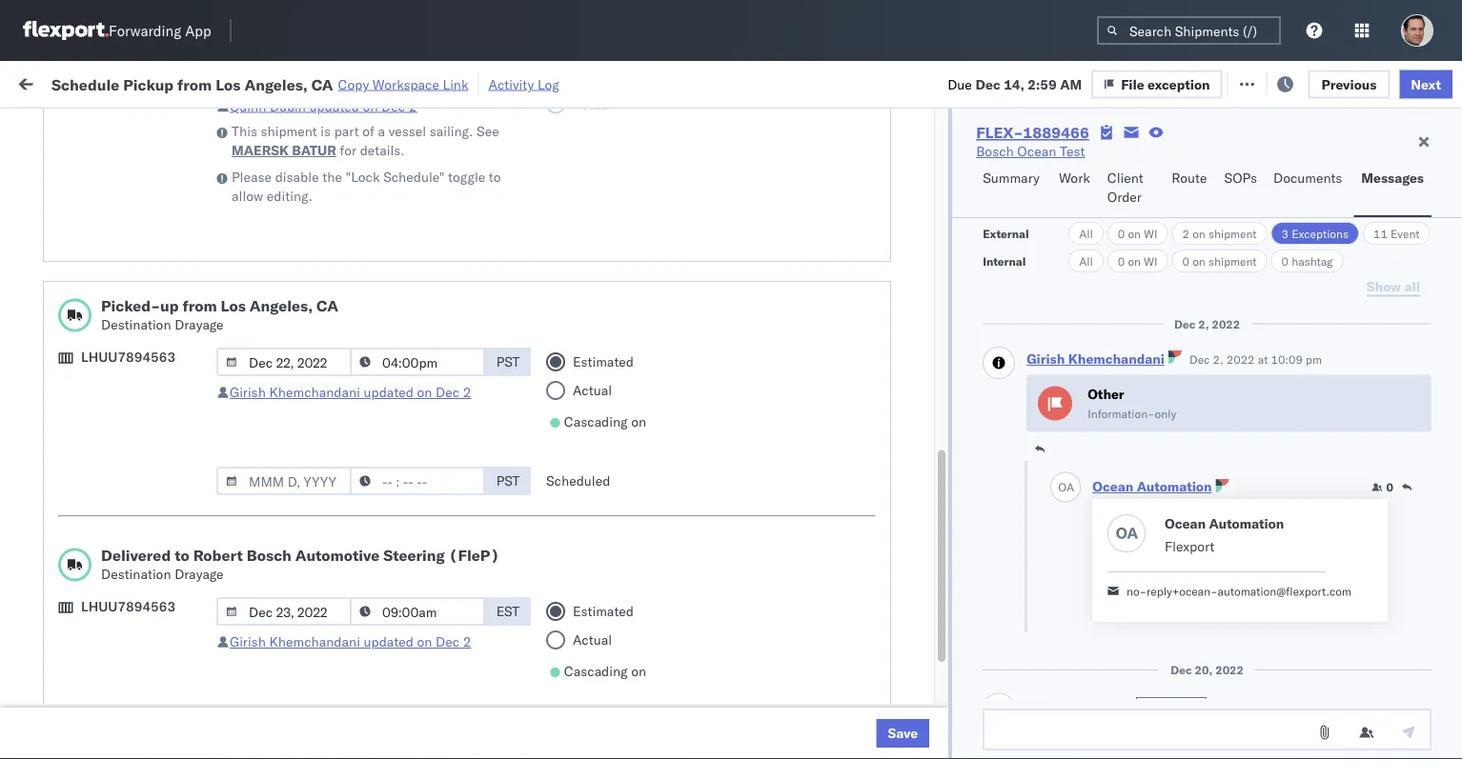 Task type: locate. For each thing, give the bounding box(es) containing it.
2 hlxu8034992 from the top
[[1377, 275, 1462, 291]]

2,
[[1199, 317, 1209, 331], [1213, 353, 1224, 367], [1116, 606, 1127, 621]]

documents for second upload customs clearance documents button from the bottom of the page
[[44, 200, 113, 216]]

steering
[[383, 546, 445, 565]]

resize handle column header
[[273, 148, 296, 760], [484, 148, 507, 760], [551, 148, 574, 760], [675, 148, 698, 760], [799, 148, 822, 760], [990, 148, 1012, 760], [1142, 148, 1165, 760], [1266, 148, 1289, 760], [1414, 148, 1437, 760]]

1 horizontal spatial a
[[1127, 524, 1138, 543]]

0 vertical spatial actual
[[573, 382, 612, 399]]

numbers for container numbers
[[1175, 163, 1222, 178]]

numbers inside container numbers
[[1175, 163, 1222, 178]]

1 estimated from the top
[[573, 354, 634, 370]]

to left robert
[[175, 546, 189, 565]]

4 schedule delivery appointment from the top
[[44, 652, 234, 668]]

o a down parties
[[1116, 524, 1138, 543]]

schedule delivery appointment for 11:30 pm est, jan 23, 2023
[[44, 652, 234, 668]]

confirm for confirm pickup from los angeles, ca
[[44, 516, 93, 533]]

3 appointment from the top
[[156, 484, 234, 501]]

mmm d, yyyy text field up delivered to robert bosch automotive steering (flep) destination drayage
[[216, 467, 352, 496]]

girish khemchandani updated on dec 2 button for est
[[230, 634, 471, 651]]

2 lhuu7894563, uetu5238478 from the top
[[1175, 526, 1369, 543]]

girish khemchandani updated on dec 2 for pst
[[230, 384, 471, 401]]

1 flex-2130387 from the top
[[1052, 653, 1151, 669]]

automation inside ocean automation flexport
[[1209, 516, 1284, 532]]

1 vertical spatial 20,
[[1238, 699, 1256, 714]]

pickup for second schedule pickup from los angeles, ca link from the bottom of the page
[[104, 390, 145, 407]]

2 2130387 from the top
[[1094, 695, 1151, 711]]

ocean automation button
[[1093, 479, 1212, 495]]

1 horizontal spatial numbers
[[1368, 156, 1415, 170]]

0 horizontal spatial numbers
[[1175, 163, 1222, 178]]

13,
[[421, 611, 442, 627]]

upload customs clearance documents for second upload customs clearance documents link from the top
[[44, 432, 209, 468]]

uetu5238478 for 9:00 am est, dec 24, 2022
[[1276, 568, 1369, 585]]

0 vertical spatial confirm
[[44, 516, 93, 533]]

in
[[284, 118, 295, 133]]

2 hlxu6269489, from the top
[[1276, 275, 1373, 291]]

3 2:59 am edt, nov 5, 2022 from the top
[[307, 359, 474, 376]]

3 flex-1846748 from the top
[[1052, 359, 1151, 376]]

flex-1889466 button
[[1022, 480, 1155, 507], [1022, 480, 1155, 507], [1022, 522, 1155, 549], [1022, 522, 1155, 549], [1022, 564, 1155, 591], [1022, 564, 1155, 591]]

upload customs clearance documents button down workitem button
[[44, 180, 271, 220]]

all for internal
[[1079, 254, 1093, 268]]

angeles,
[[244, 75, 308, 94], [205, 265, 257, 281], [250, 296, 313, 316], [205, 306, 257, 323], [205, 390, 257, 407], [197, 516, 249, 533], [205, 600, 257, 617]]

0 vertical spatial 11:30
[[307, 653, 344, 669]]

delivery up schedule pickup from rotterdam, netherlands
[[104, 652, 153, 668]]

schedule pickup from rotterdam, netherlands link
[[44, 683, 271, 721]]

2 nov from the top
[[397, 317, 422, 334]]

2 vertical spatial 2,
[[1116, 606, 1127, 621]]

hlxu8034992 for second schedule pickup from los angeles, ca link from the bottom of the page
[[1377, 400, 1462, 417]]

0 horizontal spatial o
[[1058, 480, 1067, 494]]

2130387 down the 1893174
[[1094, 653, 1151, 669]]

flex-1846748 up other
[[1052, 359, 1151, 376]]

delivery down the delivered
[[96, 568, 145, 584]]

14, up steering
[[425, 485, 445, 501]]

2 vertical spatial lhuu7894563, uetu5238478
[[1175, 568, 1369, 585]]

1 vertical spatial lhuu7894563,
[[1175, 526, 1273, 543]]

los inside the picked-up from los angeles, ca destination drayage
[[221, 296, 246, 316]]

schedule delivery appointment button for 2:59 am edt, nov 5, 2022
[[44, 357, 234, 378]]

1 vertical spatial 2023
[[452, 653, 485, 669]]

0 vertical spatial drayage
[[175, 317, 224, 333]]

1 vertical spatial jan
[[404, 653, 425, 669]]

integration test account - karl lagerfeld down bookings test consignee
[[831, 653, 1079, 669]]

uetu5238478 up maeu9736123
[[1276, 568, 1369, 585]]

1 cascading on from the top
[[564, 414, 646, 430]]

dec down message: on the bottom right of page
[[1093, 606, 1113, 621]]

drayage inside the picked-up from los angeles, ca destination drayage
[[175, 317, 224, 333]]

2 2:59 am edt, nov 5, 2022 from the top
[[307, 317, 474, 334]]

pickup up netherlands
[[104, 684, 145, 701]]

workitem button
[[11, 152, 276, 171]]

mbl/mawb
[[1298, 156, 1365, 170]]

4 schedule pickup from los angeles, ca button from the top
[[44, 599, 271, 639]]

test
[[1060, 143, 1085, 160], [915, 233, 940, 250], [791, 275, 816, 292], [915, 275, 940, 292], [915, 317, 940, 334], [915, 359, 940, 376], [915, 401, 940, 418], [915, 443, 940, 460], [915, 485, 940, 501], [915, 527, 940, 543], [915, 569, 940, 585], [891, 611, 916, 627], [901, 653, 926, 669], [901, 695, 926, 711], [1054, 697, 1081, 714]]

0 vertical spatial lagerfeld
[[1023, 653, 1079, 669]]

ceau7522281, down 'dec 2, 2022'
[[1175, 358, 1272, 375]]

updated up -- : -- -- text field
[[364, 384, 414, 401]]

updated down 2:59 am est, jan 13, 2023
[[364, 634, 414, 651]]

1 horizontal spatial 14,
[[1004, 76, 1025, 92]]

girish khemchandani updated on dec 2 button for pst
[[230, 384, 471, 401]]

los for confirm pickup from los angeles, ca link
[[172, 516, 193, 533]]

cascading for est
[[564, 664, 628, 680]]

1 vertical spatial pm
[[348, 695, 368, 711]]

1 vertical spatial upload customs clearance documents
[[44, 432, 209, 468]]

1 vertical spatial integration
[[831, 695, 897, 711]]

0 vertical spatial girish khemchandani updated on dec 2
[[230, 384, 471, 401]]

2 for quinn dubin updated on dec 2 button
[[409, 98, 417, 114]]

other information-only
[[1088, 386, 1177, 421]]

0 vertical spatial 10:09
[[1271, 353, 1303, 367]]

1 horizontal spatial consignee
[[919, 611, 983, 627]]

0 vertical spatial 2130387
[[1094, 653, 1151, 669]]

mmm d, yyyy text field down the picked-up from los angeles, ca destination drayage
[[216, 348, 352, 377]]

2:59 am edt, nov 5, 2022
[[307, 275, 474, 292], [307, 317, 474, 334], [307, 359, 474, 376], [307, 401, 474, 418]]

khemchandani for girish khemchandani updated on dec 2 button associated with pst
[[269, 384, 360, 401]]

appointment up rotterdam,
[[156, 652, 234, 668]]

schedule delivery appointment link up picked- at the left top
[[44, 231, 234, 250]]

shipment inside this shipment is part of a vessel sailing. see maersk batur for details.
[[261, 123, 317, 140]]

1846748 up girish khemchandani button
[[1094, 317, 1151, 334]]

3 ceau7522281, from the top
[[1175, 317, 1272, 333]]

1 horizontal spatial for
[[340, 142, 357, 159]]

dec inside the girish khemchandani (gkhemchandani@flexport.com) exception for this shipment on 2022-12-03. message: &lt;others&gt; dec 2, 2022 at 10:09 pm
[[1093, 606, 1113, 621]]

(flep)
[[449, 546, 500, 565]]

0 horizontal spatial consignee
[[831, 156, 886, 170]]

2 girish khemchandani updated on dec 2 button from the top
[[230, 634, 471, 651]]

origin
[[1139, 699, 1171, 714]]

2 gvcu5265864 from the top
[[1175, 694, 1268, 711]]

1 23, from the top
[[428, 653, 449, 669]]

1 2130387 from the top
[[1094, 653, 1151, 669]]

2 vertical spatial jan
[[404, 695, 425, 711]]

flex- right ella
[[1052, 695, 1094, 711]]

appointment down allow on the left top of page
[[156, 232, 234, 249]]

appointment for 11:30 pm est, jan 23, 2023
[[156, 652, 234, 668]]

- left ella
[[983, 695, 991, 711]]

wi for 2
[[1144, 226, 1158, 241]]

schedule delivery appointment up confirm pickup from los angeles, ca
[[44, 484, 234, 501]]

2, down message: on the bottom right of page
[[1116, 606, 1127, 621]]

5 ceau7522281, hlxu6269489, hlxu8034992 from the top
[[1175, 400, 1462, 417]]

lhuu7894563, up ocean automation flexport
[[1175, 484, 1273, 501]]

account down bookings test consignee
[[929, 653, 980, 669]]

0 on wi for 0
[[1118, 254, 1158, 268]]

schedule delivery appointment up picked- at the left top
[[44, 232, 234, 249]]

pickup down confirm delivery button
[[104, 600, 145, 617]]

updated for est
[[364, 634, 414, 651]]

0 vertical spatial gvcu5265864
[[1175, 652, 1268, 669]]

work up "quinn"
[[207, 74, 240, 91]]

11 event
[[1374, 226, 1420, 241]]

2, up dec 2, 2022 at 10:09 pm
[[1199, 317, 1209, 331]]

1 vertical spatial customs
[[91, 432, 144, 449]]

4 appointment from the top
[[156, 652, 234, 668]]

for left "this"
[[1155, 561, 1171, 578]]

flex id button
[[1012, 152, 1146, 171]]

est,
[[364, 485, 393, 501], [364, 569, 393, 585], [364, 611, 393, 627], [372, 653, 400, 669], [372, 695, 400, 711]]

updated up progress
[[309, 98, 359, 114]]

on
[[466, 74, 481, 91], [363, 98, 378, 114], [1128, 226, 1141, 241], [1193, 226, 1206, 241], [1128, 254, 1141, 268], [1193, 254, 1206, 268], [417, 384, 432, 401], [631, 414, 646, 430], [1261, 561, 1276, 578], [417, 634, 432, 651], [631, 664, 646, 680]]

2 mmm d, yyyy text field from the top
[[216, 467, 352, 496]]

no-reply+ocean-automation@flexport.com
[[1127, 585, 1352, 599]]

1 vertical spatial gvcu5265864
[[1175, 694, 1268, 711]]

abcdefg78456546 for 2:59 am est, dec 14, 2022
[[1298, 485, 1427, 501]]

2 parties button
[[1093, 498, 1150, 514]]

flex-1889466
[[976, 123, 1089, 142], [1052, 485, 1151, 501], [1052, 527, 1151, 543], [1052, 569, 1151, 585]]

1 vertical spatial 0 on wi
[[1118, 254, 1158, 268]]

7 fcl from the top
[[626, 695, 650, 711]]

1 vertical spatial pm
[[1209, 606, 1225, 621]]

bosch ocean test
[[976, 143, 1085, 160], [831, 233, 940, 250], [707, 275, 816, 292], [831, 275, 940, 292], [831, 317, 940, 334], [831, 359, 940, 376], [831, 401, 940, 418], [831, 443, 940, 460], [831, 485, 940, 501], [831, 527, 940, 543], [831, 569, 940, 585]]

1 0 on wi from the top
[[1118, 226, 1158, 241]]

to inside please disable the "lock schedule" toggle to allow editing.
[[489, 169, 501, 185]]

1 vertical spatial karl
[[995, 695, 1019, 711]]

lhuu7894563 down picked- at the left top
[[81, 349, 176, 366]]

0 vertical spatial integration test account - karl lagerfeld
[[831, 653, 1079, 669]]

all for external
[[1079, 226, 1093, 241]]

ceau7522281, up 0 on shipment
[[1175, 233, 1272, 249]]

0 horizontal spatial 14,
[[425, 485, 445, 501]]

appointment
[[156, 232, 234, 249], [156, 358, 234, 375], [156, 484, 234, 501], [156, 652, 234, 668]]

automation up parties
[[1137, 479, 1212, 495]]

1 vertical spatial 11:30
[[307, 695, 344, 711]]

flex-1893174 button
[[1022, 606, 1155, 633], [1022, 606, 1155, 633]]

lhuu7894563, uetu5238478
[[1175, 484, 1369, 501], [1175, 526, 1369, 543], [1175, 568, 1369, 585]]

2022-
[[1280, 561, 1321, 578]]

pm
[[348, 653, 368, 669], [348, 695, 368, 711]]

uetu5238478
[[1276, 484, 1369, 501], [1276, 526, 1369, 543], [1276, 568, 1369, 585]]

2 schedule pickup from los angeles, ca from the top
[[44, 306, 257, 342]]

3:00
[[307, 191, 336, 208]]

0 vertical spatial cascading
[[564, 414, 628, 430]]

destination inside the picked-up from los angeles, ca destination drayage
[[101, 317, 171, 333]]

upload customs clearance documents link up confirm pickup from los angeles, ca link
[[44, 431, 271, 470]]

2130387
[[1094, 653, 1151, 669], [1094, 695, 1151, 711]]

1 all button from the top
[[1069, 222, 1104, 245]]

integration up save
[[831, 695, 897, 711]]

lhuu7894563, for 9:00 am est, dec 24, 2022
[[1175, 568, 1273, 585]]

drayage down up
[[175, 317, 224, 333]]

ceau7522281, for third schedule pickup from los angeles, ca link from the bottom of the page
[[1175, 317, 1272, 333]]

lhuu7894563 for picked-up from los angeles, ca
[[81, 349, 176, 366]]

3 hlxu6269489, from the top
[[1276, 317, 1373, 333]]

14,
[[1004, 76, 1025, 92], [425, 485, 445, 501]]

flex-1846748 down girish khemchandani button
[[1052, 401, 1151, 418]]

1 vertical spatial lhuu7894563, uetu5238478
[[1175, 526, 1369, 543]]

1 vertical spatial 10:09
[[1174, 606, 1206, 621]]

0 vertical spatial uetu5238478
[[1276, 484, 1369, 501]]

pickup down picked- at the left top
[[104, 390, 145, 407]]

confirm inside confirm pickup from los angeles, ca
[[44, 516, 93, 533]]

3 schedule delivery appointment button from the top
[[44, 483, 234, 504]]

khemchandani
[[1069, 351, 1165, 368], [269, 384, 360, 401], [1132, 523, 1223, 540], [269, 634, 360, 651]]

from for first schedule pickup from los angeles, ca link from the bottom
[[148, 600, 176, 617]]

1 vertical spatial destination
[[101, 566, 171, 583]]

2 horizontal spatial for
[[1155, 561, 1171, 578]]

1 horizontal spatial o
[[1116, 524, 1127, 543]]

2 schedule delivery appointment link from the top
[[44, 357, 234, 376]]

1889466
[[1023, 123, 1089, 142], [1094, 485, 1151, 501], [1094, 527, 1151, 543], [1094, 569, 1151, 585]]

2 horizontal spatial 2,
[[1213, 353, 1224, 367]]

2 - from the top
[[983, 695, 991, 711]]

uetu5238478 for 2:59 am est, dec 14, 2022
[[1276, 484, 1369, 501]]

clearance
[[148, 181, 209, 197], [148, 432, 209, 449]]

o a left ocean automation
[[1058, 480, 1074, 494]]

1 vertical spatial o
[[1116, 524, 1127, 543]]

los for third schedule pickup from los angeles, ca link from the bottom of the page
[[180, 306, 201, 323]]

lhuu7894563, uetu5238478 for 2:59 am est, dec 14, 2022
[[1175, 484, 1369, 501]]

khemchandani for est's girish khemchandani updated on dec 2 button
[[269, 634, 360, 651]]

ceau7522281, down 0 on shipment
[[1175, 275, 1272, 291]]

pickup up picked- at the left top
[[104, 265, 145, 281]]

ca
[[311, 75, 333, 94], [44, 284, 62, 300], [317, 296, 338, 316], [44, 326, 62, 342], [44, 409, 62, 426], [44, 535, 62, 552], [44, 619, 62, 636]]

actions
[[1391, 156, 1430, 170]]

3 schedule pickup from los angeles, ca link from the top
[[44, 389, 271, 428]]

flex-2130387 right ella
[[1052, 695, 1151, 711]]

3 hlxu8034992 from the top
[[1377, 317, 1462, 333]]

2, inside the girish khemchandani (gkhemchandani@flexport.com) exception for this shipment on 2022-12-03. message: &lt;others&gt; dec 2, 2022 at 10:09 pm
[[1116, 606, 1127, 621]]

appointment down the picked-up from los angeles, ca destination drayage
[[156, 358, 234, 375]]

0 vertical spatial maeu9408431
[[1298, 653, 1395, 669]]

at inside the girish khemchandani (gkhemchandani@flexport.com) exception for this shipment on 2022-12-03. message: &lt;others&gt; dec 2, 2022 at 10:09 pm
[[1161, 606, 1171, 621]]

0 vertical spatial 14,
[[1004, 76, 1025, 92]]

1 vertical spatial 2130387
[[1094, 695, 1151, 711]]

1 ceau7522281, hlxu6269489, hlxu8034992 from the top
[[1175, 233, 1462, 249]]

1 vertical spatial pst
[[496, 473, 520, 490]]

dec 20, 2022 at 2:38 am
[[1215, 699, 1347, 714]]

gvcu5265864 down msdu7304509
[[1175, 652, 1268, 669]]

upload for 2nd upload customs clearance documents button from the top
[[44, 432, 87, 449]]

0 vertical spatial upload
[[44, 181, 87, 197]]

1 horizontal spatial to
[[489, 169, 501, 185]]

2130387 left agent
[[1094, 695, 1151, 711]]

3
[[1282, 226, 1289, 241]]

0 vertical spatial upload customs clearance documents
[[44, 181, 209, 216]]

flex-1846748 up girish khemchandani button
[[1052, 317, 1151, 334]]

4 hlxu6269489, from the top
[[1276, 358, 1373, 375]]

2, for dec 2, 2022
[[1199, 317, 1209, 331]]

hlxu6269489, for second schedule pickup from los angeles, ca link from the bottom of the page
[[1276, 400, 1373, 417]]

0 inside button
[[1387, 480, 1394, 495]]

flex- up other
[[1052, 359, 1094, 376]]

shipment up no-reply+ocean-automation@flexport.com
[[1201, 561, 1257, 578]]

1 vertical spatial automation
[[1209, 516, 1284, 532]]

5 hlxu6269489, from the top
[[1276, 400, 1373, 417]]

ceau7522281, down dec 2, 2022 at 10:09 pm
[[1175, 400, 1272, 417]]

lhuu7894563 for delivered to robert bosch automotive steering (flep)
[[81, 599, 176, 615]]

flex-
[[976, 123, 1023, 142], [1052, 191, 1094, 208], [1052, 233, 1094, 250], [1052, 317, 1094, 334], [1052, 359, 1094, 376], [1052, 401, 1094, 418], [1052, 485, 1094, 501], [1052, 527, 1094, 543], [1052, 569, 1094, 585], [1052, 611, 1094, 627], [1052, 653, 1094, 669], [1052, 695, 1094, 711]]

1 ceau7522281, from the top
[[1175, 233, 1272, 249]]

3 mmm d, yyyy text field from the top
[[216, 598, 352, 626]]

-
[[983, 653, 991, 669], [983, 695, 991, 711]]

automation
[[1137, 479, 1212, 495], [1209, 516, 1284, 532]]

1 upload customs clearance documents button from the top
[[44, 180, 271, 220]]

ceau7522281, up dec 2, 2022 at 10:09 pm
[[1175, 317, 1272, 333]]

integration down bookings
[[831, 653, 897, 669]]

6 ocean fcl from the top
[[583, 653, 650, 669]]

1 uetu5238478 from the top
[[1276, 484, 1369, 501]]

integration test account - karl lagerfeld up save
[[831, 695, 1079, 711]]

mbl/mawb numbers button
[[1289, 152, 1462, 171]]

confirm delivery link
[[44, 567, 145, 586]]

0 horizontal spatial pm
[[1209, 606, 1225, 621]]

from inside confirm pickup from los angeles, ca
[[141, 516, 169, 533]]

0 vertical spatial 2023
[[445, 611, 478, 627]]

1 vertical spatial girish khemchandani updated on dec 2
[[230, 634, 471, 651]]

girish for est's girish khemchandani updated on dec 2 button
[[230, 634, 266, 651]]

0 vertical spatial pst
[[496, 354, 520, 370]]

1846748 left only
[[1094, 401, 1151, 418]]

snoozed
[[394, 118, 439, 133]]

from inside schedule pickup from rotterdam, netherlands
[[148, 684, 176, 701]]

pickup inside confirm pickup from los angeles, ca
[[96, 516, 137, 533]]

1 vertical spatial upload customs clearance documents link
[[44, 431, 271, 470]]

Search Shipments (/) text field
[[1097, 16, 1281, 45]]

1 upload customs clearance documents from the top
[[44, 181, 209, 216]]

20, for dec 20, 2022 at 2:38 am
[[1238, 699, 1256, 714]]

schedule delivery appointment link up confirm pickup from los angeles, ca
[[44, 483, 234, 502]]

destination down picked- at the left top
[[101, 317, 171, 333]]

delivery inside button
[[96, 568, 145, 584]]

0 vertical spatial mmm d, yyyy text field
[[216, 348, 352, 377]]

0 vertical spatial customs
[[91, 181, 144, 197]]

schedule delivery appointment up schedule pickup from rotterdam, netherlands
[[44, 652, 234, 668]]

1 mmm d, yyyy text field from the top
[[216, 348, 352, 377]]

-- : -- -- text field for est
[[350, 598, 485, 626]]

account up save button
[[929, 695, 980, 711]]

o a
[[1058, 480, 1074, 494], [1116, 524, 1138, 543]]

2 vertical spatial lhuu7894563,
[[1175, 568, 1273, 585]]

0 vertical spatial o a
[[1058, 480, 1074, 494]]

flex-2130387
[[1052, 653, 1151, 669], [1052, 695, 1151, 711]]

2:38
[[1303, 699, 1328, 714]]

03.
[[1346, 561, 1366, 578]]

upload customs clearance documents up confirm pickup from los angeles, ca
[[44, 432, 209, 468]]

2 wi from the top
[[1144, 254, 1158, 268]]

los
[[216, 75, 241, 94], [180, 265, 201, 281], [221, 296, 246, 316], [180, 306, 201, 323], [180, 390, 201, 407], [172, 516, 193, 533], [180, 600, 201, 617]]

from inside the picked-up from los angeles, ca destination drayage
[[182, 296, 217, 316]]

0 vertical spatial -
[[983, 653, 991, 669]]

1 maeu9408431 from the top
[[1298, 653, 1395, 669]]

uetu5238478 up 12-
[[1276, 526, 1369, 543]]

4 schedule delivery appointment link from the top
[[44, 651, 234, 670]]

documents button
[[1266, 161, 1354, 217]]

-- : -- -- text field
[[350, 467, 485, 496]]

20, up agent
[[1195, 664, 1213, 678]]

editing.
[[267, 188, 313, 204]]

2 karl from the top
[[995, 695, 1019, 711]]

1 vertical spatial account
[[929, 695, 980, 711]]

karl
[[995, 653, 1019, 669], [995, 695, 1019, 711]]

maeu9736123
[[1298, 611, 1395, 627]]

1 vertical spatial updated
[[364, 384, 414, 401]]

1 lagerfeld from the top
[[1023, 653, 1079, 669]]

documents
[[1274, 170, 1343, 186], [44, 200, 113, 216], [44, 451, 113, 468]]

activity
[[489, 76, 534, 92]]

lagerfeld up ella
[[1023, 653, 1079, 669]]

-- : -- -- text field for pst
[[350, 348, 485, 377]]

lhuu7894563, down (gkhemchandani@flexport.com)
[[1175, 568, 1273, 585]]

2 all from the top
[[1079, 254, 1093, 268]]

1 appointment from the top
[[156, 232, 234, 249]]

1 lhuu7894563 from the top
[[81, 349, 176, 366]]

id
[[1046, 156, 1058, 170]]

2023 for schedule delivery appointment
[[452, 653, 485, 669]]

picked-up from los angeles, ca destination drayage
[[101, 296, 338, 333]]

lagerfeld left partner
[[1023, 695, 1079, 711]]

ocean automation flexport
[[1165, 516, 1284, 555]]

1 horizontal spatial work
[[1059, 170, 1090, 186]]

external
[[983, 226, 1029, 241]]

0 vertical spatial pm
[[348, 653, 368, 669]]

mmm d, yyyy text field down delivered to robert bosch automotive steering (flep) destination drayage
[[216, 598, 352, 626]]

a
[[1067, 480, 1074, 494], [1127, 524, 1138, 543]]

4 schedule pickup from los angeles, ca link from the top
[[44, 599, 271, 637]]

hlxu8034992
[[1377, 233, 1462, 249], [1377, 275, 1462, 291], [1377, 317, 1462, 333], [1377, 358, 1462, 375], [1377, 400, 1462, 417]]

2 1846748 from the top
[[1094, 317, 1151, 334]]

documents for 2nd upload customs clearance documents button from the top
[[44, 451, 113, 468]]

flex-1660288 button
[[1022, 186, 1155, 213], [1022, 186, 1155, 213]]

cascading for pst
[[564, 414, 628, 430]]

summary
[[983, 170, 1040, 186]]

summary button
[[975, 161, 1051, 217]]

all button for internal
[[1069, 250, 1104, 273]]

dec down copy workspace link button
[[381, 98, 405, 114]]

lhuu7894563 down confirm delivery button
[[81, 599, 176, 615]]

20, down dec 20, 2022
[[1238, 699, 1256, 714]]

flex- up ella test partner button
[[1052, 653, 1094, 669]]

0 vertical spatial 11:30 pm est, jan 23, 2023
[[307, 653, 485, 669]]

2:59 am edt, nov 5, 2022 for third schedule pickup from los angeles, ca link from the bottom of the page
[[307, 317, 474, 334]]

2 pm from the top
[[348, 695, 368, 711]]

-- : -- -- text field
[[350, 348, 485, 377], [350, 598, 485, 626]]

flex-2130387 down flex-1893174 at the right
[[1052, 653, 1151, 669]]

uetu5238478 left 0 button
[[1276, 484, 1369, 501]]

None text field
[[983, 709, 1432, 751]]

los for 1st schedule pickup from los angeles, ca link
[[180, 265, 201, 281]]

1 vertical spatial uetu5238478
[[1276, 526, 1369, 543]]

1 vertical spatial lhuu7894563
[[81, 599, 176, 615]]

0 vertical spatial flex-2130387
[[1052, 653, 1151, 669]]

updated for pst
[[364, 384, 414, 401]]

1 vertical spatial cascading on
[[564, 664, 646, 680]]

wi
[[1144, 226, 1158, 241], [1144, 254, 1158, 268]]

1 vertical spatial drayage
[[175, 566, 224, 583]]

4 flex-1846748 from the top
[[1052, 401, 1151, 418]]

0 horizontal spatial a
[[1067, 480, 1074, 494]]

0 vertical spatial integration
[[831, 653, 897, 669]]

1 vertical spatial -- : -- -- text field
[[350, 598, 485, 626]]

1 vertical spatial integration test account - karl lagerfeld
[[831, 695, 1079, 711]]

los inside confirm pickup from los angeles, ca
[[172, 516, 193, 533]]

1 vertical spatial abcdefg78456546
[[1298, 527, 1427, 543]]

flex-1846748 button
[[1022, 228, 1155, 255], [1022, 228, 1155, 255], [1022, 312, 1155, 339], [1022, 312, 1155, 339], [1022, 354, 1155, 381], [1022, 354, 1155, 381], [1022, 396, 1155, 423], [1022, 396, 1155, 423]]

destination down the delivered
[[101, 566, 171, 583]]

1 vertical spatial cascading
[[564, 664, 628, 680]]

1 upload from the top
[[44, 181, 87, 197]]

0 vertical spatial clearance
[[148, 181, 209, 197]]

1 confirm from the top
[[44, 516, 93, 533]]

pickup for confirm pickup from los angeles, ca link
[[96, 516, 137, 533]]

confirm down confirm pickup from los angeles, ca
[[44, 568, 93, 584]]

ceau7522281, for second schedule pickup from los angeles, ca link from the bottom of the page
[[1175, 400, 1272, 417]]

hlxu8034992 for third schedule pickup from los angeles, ca link from the bottom of the page
[[1377, 317, 1462, 333]]

upload customs clearance documents button
[[44, 180, 271, 220], [44, 431, 271, 471]]

pst for 2nd mmm d, yyyy text box from the bottom of the page
[[496, 473, 520, 490]]

MMM D, YYYY text field
[[216, 348, 352, 377], [216, 467, 352, 496], [216, 598, 352, 626]]

gvcu5265864
[[1175, 652, 1268, 669], [1175, 694, 1268, 711]]

2 parties
[[1093, 500, 1150, 514]]

0 vertical spatial all
[[1079, 226, 1093, 241]]

delivery for 2:59 am edt, nov 5, 2022
[[104, 358, 153, 375]]

1 abcdefg78456546 from the top
[[1298, 485, 1427, 501]]

2:59 am edt, nov 5, 2022 for second schedule pickup from los angeles, ca link from the bottom of the page
[[307, 401, 474, 418]]

link
[[443, 76, 469, 92]]

1 vertical spatial wi
[[1144, 254, 1158, 268]]

- down bookings test consignee
[[983, 653, 991, 669]]

1 nov from the top
[[397, 275, 422, 292]]

0 horizontal spatial 20,
[[1195, 664, 1213, 678]]

0 vertical spatial estimated
[[573, 354, 634, 370]]

messages button
[[1354, 161, 1432, 217]]

0 vertical spatial 0 on wi
[[1118, 226, 1158, 241]]

14, up flex-1889466 link
[[1004, 76, 1025, 92]]

1 vertical spatial flex-2130387
[[1052, 695, 1151, 711]]

ca inside the picked-up from los angeles, ca destination drayage
[[317, 296, 338, 316]]

pm
[[1306, 353, 1322, 367], [1209, 606, 1225, 621]]

lhuu7894563, up "this"
[[1175, 526, 1273, 543]]

drayage down robert
[[175, 566, 224, 583]]

dec right "due"
[[976, 76, 1001, 92]]

o down 2 parties
[[1116, 524, 1127, 543]]

2 pst from the top
[[496, 473, 520, 490]]

gvcu5265864 down dec 20, 2022
[[1175, 694, 1268, 711]]

girish for girish khemchandani button
[[1027, 351, 1065, 368]]

23,
[[428, 653, 449, 669], [428, 695, 449, 711]]

jan
[[396, 611, 418, 627], [404, 653, 425, 669], [404, 695, 425, 711]]

work right id
[[1059, 170, 1090, 186]]

2 for girish khemchandani updated on dec 2 button associated with pst
[[463, 384, 471, 401]]

4 resize handle column header from the left
[[675, 148, 698, 760]]

shipment up the maersk batur link
[[261, 123, 317, 140]]

ella
[[1027, 697, 1051, 714]]

2, for dec 2, 2022 at 10:09 pm
[[1213, 353, 1224, 367]]

delivered
[[101, 546, 171, 565]]

0 vertical spatial girish khemchandani updated on dec 2 button
[[230, 384, 471, 401]]

1846748 up other
[[1094, 359, 1151, 376]]

schedule delivery appointment down picked- at the left top
[[44, 358, 234, 375]]

los for second schedule pickup from los angeles, ca link from the bottom of the page
[[180, 390, 201, 407]]

1 horizontal spatial 2,
[[1199, 317, 1209, 331]]

flex- down flex-1660288
[[1052, 233, 1094, 250]]

pickup inside schedule pickup from rotterdam, netherlands
[[104, 684, 145, 701]]

1 vertical spatial clearance
[[148, 432, 209, 449]]

1 upload customs clearance documents link from the top
[[44, 180, 271, 218]]

1 hlxu6269489, from the top
[[1276, 233, 1373, 249]]

for down part
[[340, 142, 357, 159]]

3 test123456 from the top
[[1298, 317, 1379, 334]]

2 girish khemchandani updated on dec 2 from the top
[[230, 634, 471, 651]]

3 abcdefg78456546 from the top
[[1298, 569, 1427, 585]]

0 vertical spatial upload customs clearance documents link
[[44, 180, 271, 218]]

1 lhuu7894563, from the top
[[1175, 484, 1273, 501]]

app
[[185, 21, 211, 40]]

0 vertical spatial abcdefg78456546
[[1298, 485, 1427, 501]]

5 ceau7522281, from the top
[[1175, 400, 1272, 417]]

confirm pickup from los angeles, ca
[[44, 516, 249, 552]]

lhuu7894563
[[81, 349, 176, 366], [81, 599, 176, 615]]

schedule delivery appointment button for 2:59 am est, dec 14, 2022
[[44, 483, 234, 504]]

to right toggle
[[489, 169, 501, 185]]

quinn dubin updated on dec 2
[[230, 98, 417, 114]]

hlxu6269489, for third schedule pickup from los angeles, ca link from the bottom of the page
[[1276, 317, 1373, 333]]

is
[[321, 123, 331, 140]]

0 vertical spatial work
[[207, 74, 240, 91]]

0 vertical spatial to
[[489, 169, 501, 185]]

1 vertical spatial upload
[[44, 432, 87, 449]]

2 5, from the top
[[425, 317, 438, 334]]

numbers inside button
[[1368, 156, 1415, 170]]

2 upload customs clearance documents button from the top
[[44, 431, 271, 471]]

part
[[334, 123, 359, 140]]

1 vertical spatial 23,
[[428, 695, 449, 711]]

1 all from the top
[[1079, 226, 1093, 241]]

1 -- : -- -- text field from the top
[[350, 348, 485, 377]]

automation for ocean automation
[[1137, 479, 1212, 495]]

flex id
[[1022, 156, 1058, 170]]



Task type: vqa. For each thing, say whether or not it's contained in the screenshot.
CEAU7522281, related to 2nd "schedule pickup from los angeles, ca" link from the bottom
yes



Task type: describe. For each thing, give the bounding box(es) containing it.
of
[[362, 123, 375, 140]]

dec up agent
[[1171, 664, 1192, 678]]

schedule delivery appointment link for 2:59 am edt, nov 5, 2022
[[44, 357, 234, 376]]

2:59 am est, dec 14, 2022
[[307, 485, 482, 501]]

batch action
[[1356, 74, 1439, 91]]

1 horizontal spatial 10:09
[[1271, 353, 1303, 367]]

from for 1st schedule pickup from los angeles, ca link
[[148, 265, 176, 281]]

1 schedule delivery appointment from the top
[[44, 232, 234, 249]]

1 edt, from the top
[[364, 191, 394, 208]]

1 karl from the top
[[995, 653, 1019, 669]]

pst for mmm d, yyyy text box corresponding to girish khemchandani updated on dec 2 button associated with pst
[[496, 354, 520, 370]]

4 fcl from the top
[[626, 485, 650, 501]]

ella test partner origin agent
[[1027, 697, 1204, 714]]

confirm for confirm delivery
[[44, 568, 93, 584]]

for inside this shipment is part of a vessel sailing. see maersk batur for details.
[[340, 142, 357, 159]]

khemchandani for girish khemchandani button
[[1069, 351, 1165, 368]]

client order button
[[1100, 161, 1164, 217]]

12-
[[1321, 561, 1346, 578]]

1 integration from the top
[[831, 653, 897, 669]]

ocean automation
[[1093, 479, 1212, 495]]

work button
[[1051, 161, 1100, 217]]

shipment down 2 on shipment
[[1209, 254, 1257, 268]]

maersk batur link
[[232, 141, 336, 160]]

shipment up 0 on shipment
[[1209, 226, 1257, 241]]

2 flex-2130387 from the top
[[1052, 695, 1151, 711]]

customs for second upload customs clearance documents button from the bottom of the page
[[91, 181, 144, 197]]

5 edt, from the top
[[364, 401, 394, 418]]

hlxu6269489, for 1st schedule pickup from los angeles, ca link
[[1276, 275, 1373, 291]]

0 on wi for 2
[[1118, 226, 1158, 241]]

please disable the "lock schedule" toggle to allow editing.
[[232, 169, 501, 204]]

1 schedule pickup from los angeles, ca link from the top
[[44, 264, 271, 302]]

flex-1893174
[[1052, 611, 1151, 627]]

9 resize handle column header from the left
[[1414, 148, 1437, 760]]

lhuu7894563, for 2:59 am est, dec 14, 2022
[[1175, 484, 1273, 501]]

3 5, from the top
[[425, 359, 438, 376]]

girish inside the girish khemchandani (gkhemchandani@flexport.com) exception for this shipment on 2022-12-03. message: &lt;others&gt; dec 2, 2022 at 10:09 pm
[[1093, 523, 1129, 540]]

client order
[[1108, 170, 1144, 205]]

girish for girish khemchandani updated on dec 2 button associated with pst
[[230, 384, 266, 401]]

3 ocean fcl from the top
[[583, 401, 650, 418]]

scheduled
[[546, 473, 610, 490]]

1 account from the top
[[929, 653, 980, 669]]

bosch inside delivered to robert bosch automotive steering (flep) destination drayage
[[247, 546, 292, 565]]

jan for schedule delivery appointment
[[404, 653, 425, 669]]

pickup up ready
[[123, 75, 174, 94]]

sops
[[1225, 170, 1257, 186]]

los for first schedule pickup from los angeles, ca link from the bottom
[[180, 600, 201, 617]]

container numbers button
[[1165, 144, 1270, 178]]

2022 inside the girish khemchandani (gkhemchandani@flexport.com) exception for this shipment on 2022-12-03. message: &lt;others&gt; dec 2, 2022 at 10:09 pm
[[1130, 606, 1158, 621]]

6 resize handle column header from the left
[[990, 148, 1012, 760]]

5 resize handle column header from the left
[[799, 148, 822, 760]]

details.
[[360, 142, 405, 159]]

1 horizontal spatial o a
[[1116, 524, 1138, 543]]

1 resize handle column header from the left
[[273, 148, 296, 760]]

flex- left parties
[[1052, 485, 1094, 501]]

ca inside confirm pickup from los angeles, ca
[[44, 535, 62, 552]]

pickup for first schedule pickup from los angeles, ca link from the bottom
[[104, 600, 145, 617]]

a
[[378, 123, 385, 140]]

flex- up girish khemchandani
[[1052, 317, 1094, 334]]

3 edt, from the top
[[364, 317, 394, 334]]

4 schedule pickup from los angeles, ca from the top
[[44, 600, 257, 636]]

schedule delivery appointment button for 11:30 pm est, jan 23, 2023
[[44, 651, 234, 672]]

appointment for 2:59 am est, dec 14, 2022
[[156, 484, 234, 501]]

3 ceau7522281, hlxu6269489, hlxu8034992 from the top
[[1175, 317, 1462, 333]]

dec 2, 2022 at 10:09 pm
[[1190, 353, 1322, 367]]

1 1846748 from the top
[[1094, 233, 1151, 250]]

pm inside the girish khemchandani (gkhemchandani@flexport.com) exception for this shipment on 2022-12-03. message: &lt;others&gt; dec 2, 2022 at 10:09 pm
[[1209, 606, 1225, 621]]

workspace
[[373, 76, 439, 92]]

2 lagerfeld from the top
[[1023, 695, 1079, 711]]

2 abcdefg78456546 from the top
[[1298, 527, 1427, 543]]

2 23, from the top
[[428, 695, 449, 711]]

quinn
[[230, 98, 266, 114]]

2 edt, from the top
[[364, 275, 394, 292]]

5 fcl from the top
[[626, 611, 650, 627]]

angeles, inside confirm pickup from los angeles, ca
[[197, 516, 249, 533]]

upload customs clearance documents for first upload customs clearance documents link from the top of the page
[[44, 181, 209, 216]]

copy
[[338, 76, 369, 92]]

confirm delivery button
[[44, 567, 145, 588]]

route
[[1172, 170, 1207, 186]]

ceau7522281, for 1st schedule pickup from los angeles, ca link
[[1175, 275, 1272, 291]]

actual for pst
[[573, 382, 612, 399]]

2 schedule pickup from los angeles, ca button from the top
[[44, 306, 271, 346]]

1 vertical spatial consignee
[[919, 611, 983, 627]]

2023 for schedule pickup from los angeles, ca
[[445, 611, 478, 627]]

1 hlxu8034992 from the top
[[1377, 233, 1462, 249]]

2 inside 2 parties button
[[1093, 500, 1100, 514]]

delivery for 2:59 am est, dec 14, 2022
[[104, 484, 153, 501]]

4 5, from the top
[[425, 401, 438, 418]]

see
[[477, 123, 499, 140]]

only
[[1155, 407, 1177, 421]]

2 ocean fcl from the top
[[583, 359, 650, 376]]

4 ceau7522281, from the top
[[1175, 358, 1272, 375]]

batch action button
[[1327, 68, 1451, 97]]

ocean inside ocean automation flexport
[[1165, 516, 1206, 532]]

mmm d, yyyy text field for est's girish khemchandani updated on dec 2 button
[[216, 598, 352, 626]]

(gkhemchandani@flexport.com)
[[1093, 542, 1293, 559]]

schedule delivery appointment for 2:59 am edt, nov 5, 2022
[[44, 358, 234, 375]]

information-
[[1088, 407, 1155, 421]]

9:00
[[307, 569, 336, 585]]

2 resize handle column header from the left
[[484, 148, 507, 760]]

messages
[[1362, 170, 1424, 186]]

2 flex-1846748 from the top
[[1052, 317, 1151, 334]]

19,
[[426, 191, 447, 208]]

flex- down message: on the bottom right of page
[[1052, 611, 1094, 627]]

deadline button
[[297, 152, 488, 171]]

numbers for mbl/mawb numbers
[[1368, 156, 1415, 170]]

1 gvcu5265864 from the top
[[1175, 652, 1268, 669]]

delivery up picked- at the left top
[[104, 232, 153, 249]]

hlxu8034992 for 1st schedule pickup from los angeles, ca link
[[1377, 275, 1462, 291]]

maersk
[[232, 142, 289, 159]]

khemchandani inside the girish khemchandani (gkhemchandani@flexport.com) exception for this shipment on 2022-12-03. message: &lt;others&gt; dec 2, 2022 at 10:09 pm
[[1132, 523, 1223, 540]]

upload for second upload customs clearance documents button from the bottom of the page
[[44, 181, 87, 197]]

estimated for pst
[[573, 354, 634, 370]]

workitem
[[21, 156, 71, 170]]

dec down steering
[[396, 569, 421, 585]]

allow
[[232, 188, 263, 204]]

pickup for schedule pickup from rotterdam, netherlands link
[[104, 684, 145, 701]]

forwarding
[[109, 21, 181, 40]]

2 integration test account - karl lagerfeld from the top
[[831, 695, 1079, 711]]

automotive
[[295, 546, 380, 565]]

8 resize handle column header from the left
[[1266, 148, 1289, 760]]

187 on track
[[438, 74, 516, 91]]

to inside delivered to robert bosch automotive steering (flep) destination drayage
[[175, 546, 189, 565]]

3 nov from the top
[[397, 359, 422, 376]]

actual for est
[[573, 632, 612, 649]]

activity log button
[[489, 72, 559, 96]]

log
[[538, 76, 559, 92]]

customs for 2nd upload customs clearance documents button from the top
[[91, 432, 144, 449]]

dec down 13,
[[436, 634, 460, 651]]

exceptions
[[1292, 226, 1349, 241]]

1 test123456 from the top
[[1298, 233, 1379, 250]]

0 vertical spatial a
[[1067, 480, 1074, 494]]

4 ocean fcl from the top
[[583, 485, 650, 501]]

dec down 0 on shipment
[[1174, 317, 1196, 331]]

2:59 am edt, nov 5, 2022 for 1st schedule pickup from los angeles, ca link
[[307, 275, 474, 292]]

1 fcl from the top
[[626, 275, 650, 292]]

flex- up flex-1893174 at the right
[[1052, 569, 1094, 585]]

destination inside delivered to robert bosch automotive steering (flep) destination drayage
[[101, 566, 171, 583]]

4 hlxu8034992 from the top
[[1377, 358, 1462, 375]]

blocked,
[[233, 118, 281, 133]]

container numbers
[[1175, 148, 1226, 178]]

msdu7304509
[[1175, 610, 1272, 627]]

vessel
[[389, 123, 426, 140]]

on inside the girish khemchandani (gkhemchandani@flexport.com) exception for this shipment on 2022-12-03. message: &lt;others&gt; dec 2, 2022 at 10:09 pm
[[1261, 561, 1276, 578]]

1 integration test account - karl lagerfeld from the top
[[831, 653, 1079, 669]]

from for third schedule pickup from los angeles, ca link from the bottom of the page
[[148, 306, 176, 323]]

2 uetu5238478 from the top
[[1276, 526, 1369, 543]]

1 flex-1846748 from the top
[[1052, 233, 1151, 250]]

am
[[1331, 699, 1347, 714]]

sailing.
[[430, 123, 473, 140]]

dec up steering
[[396, 485, 421, 501]]

2 schedule pickup from los angeles, ca link from the top
[[44, 306, 271, 344]]

import work
[[161, 74, 240, 91]]

10:09 inside the girish khemchandani (gkhemchandani@flexport.com) exception for this shipment on 2022-12-03. message: &lt;others&gt; dec 2, 2022 at 10:09 pm
[[1174, 606, 1206, 621]]

due dec 14, 2:59 am
[[948, 76, 1082, 92]]

Search Work text field
[[822, 68, 1030, 97]]

flex- down 2 parties
[[1052, 527, 1094, 543]]

&lt;others&gt;
[[1154, 580, 1240, 597]]

agent
[[1174, 699, 1204, 714]]

wi for 0
[[1144, 254, 1158, 268]]

pickup for third schedule pickup from los angeles, ca link from the bottom of the page
[[104, 306, 145, 323]]

my work
[[19, 69, 104, 95]]

for inside the girish khemchandani (gkhemchandani@flexport.com) exception for this shipment on 2022-12-03. message: &lt;others&gt; dec 2, 2022 at 10:09 pm
[[1155, 561, 1171, 578]]

lhuu7894563, uetu5238478 for 9:00 am est, dec 24, 2022
[[1175, 568, 1369, 585]]

2 test123456 from the top
[[1298, 275, 1379, 292]]

0 vertical spatial documents
[[1274, 170, 1343, 186]]

no-
[[1127, 585, 1147, 599]]

save button
[[876, 720, 930, 748]]

flex- up flex
[[976, 123, 1023, 142]]

confirm pickup from los angeles, ca link
[[44, 515, 271, 553]]

schedule"
[[383, 169, 445, 185]]

5 ocean fcl from the top
[[583, 611, 650, 627]]

dec down 'dec 2, 2022'
[[1190, 353, 1210, 367]]

schedule delivery appointment link for 11:30 pm est, jan 23, 2023
[[44, 651, 234, 670]]

drayage inside delivered to robert bosch automotive steering (flep) destination drayage
[[175, 566, 224, 583]]

dec up -- : -- -- text field
[[436, 384, 460, 401]]

2 integration from the top
[[831, 695, 897, 711]]

filtered by:
[[19, 117, 87, 133]]

2 ceau7522281, hlxu6269489, hlxu8034992 from the top
[[1175, 275, 1462, 291]]

mmm d, yyyy text field for girish khemchandani updated on dec 2 button associated with pst
[[216, 348, 352, 377]]

1 vertical spatial a
[[1127, 524, 1138, 543]]

0 vertical spatial updated
[[309, 98, 359, 114]]

1 pm from the top
[[348, 653, 368, 669]]

778 at risk
[[350, 74, 416, 91]]

container
[[1175, 148, 1226, 163]]

3 schedule pickup from los angeles, ca from the top
[[44, 390, 257, 426]]

snoozed : no
[[394, 118, 462, 133]]

flexport. image
[[23, 21, 109, 40]]

1 schedule delivery appointment button from the top
[[44, 231, 234, 252]]

2 vertical spatial 2023
[[452, 695, 485, 711]]

cascading on for est
[[564, 664, 646, 680]]

consignee inside button
[[831, 156, 886, 170]]

3 fcl from the top
[[626, 401, 650, 418]]

1 11:30 from the top
[[307, 653, 344, 669]]

next
[[1411, 76, 1441, 92]]

ella test partner button
[[1027, 697, 1133, 714]]

1 schedule delivery appointment link from the top
[[44, 231, 234, 250]]

4 nov from the top
[[397, 401, 422, 418]]

2 lhuu7894563, from the top
[[1175, 526, 1273, 543]]

from for confirm pickup from los angeles, ca link
[[141, 516, 169, 533]]

forwarding app
[[109, 21, 211, 40]]

schedule delivery appointment link for 2:59 am est, dec 14, 2022
[[44, 483, 234, 502]]

2 11:30 from the top
[[307, 695, 344, 711]]

clearance for second upload customs clearance documents link from the top
[[148, 432, 209, 449]]

1 11:30 pm est, jan 23, 2023 from the top
[[307, 653, 485, 669]]

previous button
[[1308, 70, 1390, 98]]

1 schedule pickup from los angeles, ca button from the top
[[44, 264, 271, 304]]

bosch ocean test link
[[976, 142, 1085, 161]]

1 5, from the top
[[425, 275, 438, 292]]

track
[[485, 74, 516, 91]]

4 test123456 from the top
[[1298, 359, 1379, 376]]

0 horizontal spatial for
[[182, 118, 197, 133]]

2 maeu9408431 from the top
[[1298, 695, 1395, 711]]

20, for dec 20, 2022
[[1195, 664, 1213, 678]]

dec 20, 2022
[[1171, 664, 1244, 678]]

girish khemchandani
[[1027, 351, 1165, 368]]

pickup for 1st schedule pickup from los angeles, ca link
[[104, 265, 145, 281]]

please
[[232, 169, 272, 185]]

save
[[888, 725, 918, 742]]

from for schedule pickup from rotterdam, netherlands link
[[148, 684, 176, 701]]

schedule inside schedule pickup from rotterdam, netherlands
[[44, 684, 100, 701]]

4 ceau7522281, hlxu6269489, hlxu8034992 from the top
[[1175, 358, 1462, 375]]

next button
[[1400, 70, 1453, 98]]

1 - from the top
[[983, 653, 991, 669]]

mbl/mawb numbers
[[1298, 156, 1415, 170]]

flex-1889466 link
[[976, 123, 1089, 142]]

shipment inside the girish khemchandani (gkhemchandani@flexport.com) exception for this shipment on 2022-12-03. message: &lt;others&gt; dec 2, 2022 at 10:09 pm
[[1201, 561, 1257, 578]]

all button for external
[[1069, 222, 1104, 245]]

2 account from the top
[[929, 695, 980, 711]]

message:
[[1093, 580, 1150, 597]]

from for second schedule pickup from los angeles, ca link from the bottom of the page
[[148, 390, 176, 407]]

forwarding app link
[[23, 21, 211, 40]]

abcdefg78456546 for 9:00 am est, dec 24, 2022
[[1298, 569, 1427, 585]]

flex- down flex id button
[[1052, 191, 1094, 208]]

187
[[438, 74, 463, 91]]

1 ocean fcl from the top
[[583, 275, 650, 292]]

3 resize handle column header from the left
[[551, 148, 574, 760]]

girish khemchandani button
[[1027, 351, 1165, 368]]

11
[[1374, 226, 1388, 241]]

dec right agent
[[1215, 699, 1235, 714]]

copy workspace link button
[[338, 76, 469, 92]]

3 schedule pickup from los angeles, ca button from the top
[[44, 389, 271, 429]]

appointment for 2:59 am edt, nov 5, 2022
[[156, 358, 234, 375]]

girish khemchandani updated on dec 2 for est
[[230, 634, 471, 651]]

jan for schedule pickup from los angeles, ca
[[396, 611, 418, 627]]

3 1846748 from the top
[[1094, 359, 1151, 376]]

estimated for est
[[573, 603, 634, 620]]

4 1846748 from the top
[[1094, 401, 1151, 418]]

action
[[1397, 74, 1439, 91]]

clearance for first upload customs clearance documents link from the top of the page
[[148, 181, 209, 197]]

this
[[1175, 561, 1198, 578]]

1 vertical spatial work
[[1059, 170, 1090, 186]]

4 edt, from the top
[[364, 359, 394, 376]]

flex- down girish khemchandani
[[1052, 401, 1094, 418]]

2 fcl from the top
[[626, 359, 650, 376]]

work,
[[200, 118, 230, 133]]

automation for ocean automation flexport
[[1209, 516, 1284, 532]]

exception inside the girish khemchandani (gkhemchandani@flexport.com) exception for this shipment on 2022-12-03. message: &lt;others&gt; dec 2, 2022 at 10:09 pm
[[1093, 561, 1151, 578]]

1 horizontal spatial pm
[[1306, 353, 1322, 367]]

delivered to robert bosch automotive steering (flep) destination drayage
[[101, 546, 500, 583]]

0 vertical spatial o
[[1058, 480, 1067, 494]]

flexport
[[1165, 539, 1215, 555]]

0 horizontal spatial o a
[[1058, 480, 1074, 494]]

delivery for 11:30 pm est, jan 23, 2023
[[104, 652, 153, 668]]

angeles, inside the picked-up from los angeles, ca destination drayage
[[250, 296, 313, 316]]

7 ocean fcl from the top
[[583, 695, 650, 711]]

2 upload customs clearance documents link from the top
[[44, 431, 271, 470]]

2 for est's girish khemchandani updated on dec 2 button
[[463, 634, 471, 651]]



